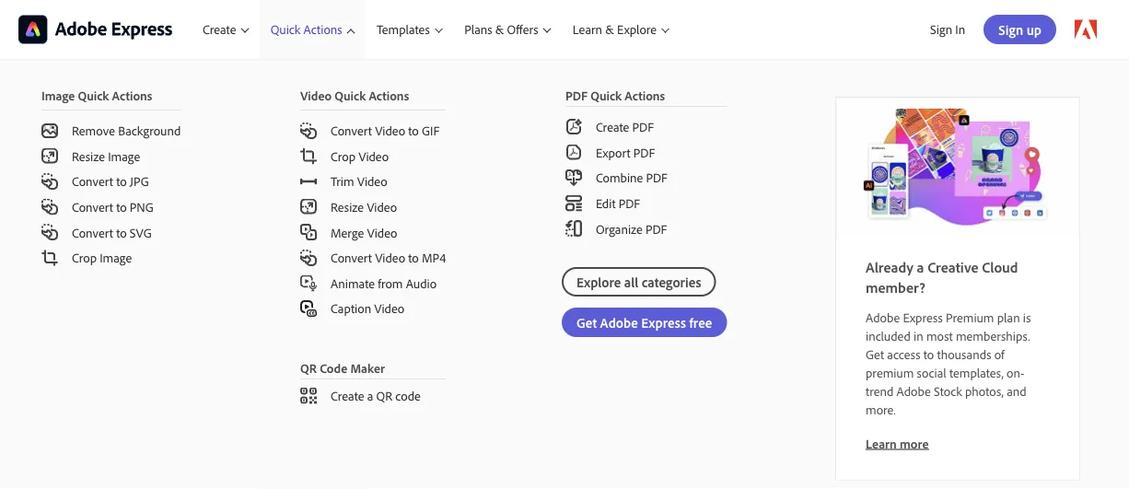 Task type: vqa. For each thing, say whether or not it's contained in the screenshot.
the PDF within the Combine Pdf link
yes



Task type: locate. For each thing, give the bounding box(es) containing it.
learn for learn & explore
[[573, 21, 603, 38]]

creative
[[928, 257, 979, 276]]

access
[[888, 346, 921, 362]]

video up crop video link
[[375, 123, 405, 139]]

image for crop image
[[100, 250, 132, 266]]

0 vertical spatial learn
[[573, 21, 603, 38]]

pdf up create pdf icon
[[566, 88, 588, 104]]

video down from
[[374, 301, 405, 317]]

2 vertical spatial image
[[100, 250, 132, 266]]

1 horizontal spatial &
[[606, 21, 614, 38]]

image up remove background icon
[[41, 88, 75, 104]]

convert up animate
[[331, 250, 372, 266]]

create down required
[[331, 388, 364, 404]]

already
[[866, 257, 914, 276]]

most
[[927, 327, 953, 344]]

video down crop video link
[[357, 173, 388, 190]]

quick up remove
[[78, 88, 109, 104]]

animate from audio icon image
[[300, 275, 317, 291], [300, 300, 317, 317]]

adobe
[[18, 111, 110, 153], [866, 309, 900, 325], [897, 383, 931, 399]]

to inside the adobe express premium plan is included in most memberships. get access to thousands of premium social templates, on- trend adobe stock photos, and more.
[[924, 346, 934, 362]]

0 vertical spatial resize
[[72, 148, 105, 164]]

to left the "svg"
[[116, 224, 127, 240]]

up.
[[137, 160, 205, 217]]

edit pdf
[[596, 195, 641, 211]]

0 horizontal spatial crop
[[72, 250, 97, 266]]

pdf down export pdf link
[[646, 170, 668, 186]]

a inside already a creative cloud member?
[[917, 257, 925, 276]]

pdf right "edit"
[[619, 195, 641, 211]]

0 horizontal spatial a
[[367, 388, 374, 404]]

create down crop image icon
[[18, 278, 59, 296]]

learn left explore
[[573, 21, 603, 38]]

trend
[[866, 383, 894, 399]]

pdf up combine pdf link at the top of page
[[634, 144, 655, 160]]

pdf inside "link"
[[619, 195, 641, 211]]

video up convert video to gif icon
[[300, 88, 332, 104]]

image quick actions
[[41, 88, 152, 104]]

1 horizontal spatial resize
[[331, 199, 364, 215]]

export pdf
[[596, 144, 655, 160]]

quick up create pdf
[[591, 88, 622, 104]]

image down remove background
[[108, 148, 140, 164]]

express for premium
[[903, 309, 943, 325]]

1 horizontal spatial a
[[917, 257, 925, 276]]

1 vertical spatial animate from audio icon image
[[300, 300, 317, 317]]

create pdf icon image
[[566, 119, 582, 135]]

animate from audio icon image inside animate from audio link
[[300, 275, 317, 291]]

0 vertical spatial a
[[917, 257, 925, 276]]

quick up the convert video to gif link
[[335, 88, 366, 104]]

to left jpg
[[116, 173, 127, 190]]

caption
[[331, 301, 371, 317]]

required
[[324, 366, 374, 384]]

learn inside popup button
[[573, 21, 603, 38]]

convert to jpg icon image
[[41, 173, 58, 190]]

0 horizontal spatial &
[[496, 21, 504, 38]]

combine pdf
[[596, 170, 668, 186]]

code
[[320, 360, 348, 376]]

convert video to gif link
[[271, 111, 476, 143]]

create for create a qr code
[[331, 388, 364, 404]]

quick inside dropdown button
[[271, 21, 301, 38]]

pdf for export
[[634, 144, 655, 160]]

a for create
[[367, 388, 374, 404]]

express
[[117, 111, 225, 153], [903, 309, 943, 325]]

quick
[[271, 21, 301, 38], [78, 88, 109, 104], [335, 88, 366, 104], [591, 88, 622, 104]]

0 vertical spatial express
[[117, 111, 225, 153]]

actions up video quick actions
[[304, 21, 342, 38]]

2 vertical spatial adobe
[[897, 383, 931, 399]]

plans & offers button
[[453, 0, 562, 59]]

to
[[408, 123, 419, 139], [116, 173, 127, 190], [116, 199, 127, 215], [116, 224, 127, 240], [408, 250, 419, 266], [924, 346, 934, 362]]

learn left more
[[866, 435, 897, 451]]

actions up the convert video to gif link
[[369, 88, 409, 104]]

video for crop video
[[359, 148, 389, 164]]

included
[[866, 327, 911, 344]]

video for merge video
[[367, 224, 398, 240]]

convert to png icon image
[[41, 199, 58, 215]]

learn
[[573, 21, 603, 38], [866, 435, 897, 451]]

forever
[[290, 344, 332, 362]]

0 horizontal spatial express
[[117, 111, 225, 153]]

1 vertical spatial qr
[[376, 388, 393, 404]]

actions up remove background
[[112, 88, 152, 104]]

animate from audio icon image left caption
[[300, 300, 317, 317]]

merge video
[[331, 224, 398, 240]]

convert down convert to jpg
[[72, 199, 113, 215]]

offers
[[507, 21, 539, 38]]

memberships.
[[956, 327, 1031, 344]]

convert to jpg link
[[12, 169, 210, 194]]

1 vertical spatial a
[[367, 388, 374, 404]]

quick actions button
[[260, 0, 366, 59]]

crop video icon image
[[300, 148, 317, 164]]

0 vertical spatial crop
[[331, 148, 356, 164]]

combine pdf link
[[536, 165, 757, 191]]

create inside create pdf 'link'
[[596, 119, 630, 135]]

video for convert video to mp4
[[375, 250, 405, 266]]

video down trim video link
[[367, 199, 397, 215]]

1 horizontal spatial learn
[[866, 435, 897, 451]]

templates,
[[950, 364, 1004, 380]]

pdf for edit
[[619, 195, 641, 211]]

1 vertical spatial resize
[[331, 199, 364, 215]]

create pdf link
[[536, 107, 757, 140]]

sign in
[[931, 21, 966, 37]]

pdf inside 'link'
[[633, 119, 654, 135]]

convert video to mp4
[[331, 250, 446, 266]]

organize pdf icon image
[[566, 220, 582, 237]]

pdf for create
[[633, 119, 654, 135]]

actions up create pdf 'link'
[[625, 88, 665, 104]]

crop up trim
[[331, 148, 356, 164]]

organize
[[596, 221, 643, 237]]

1 vertical spatial express
[[903, 309, 943, 325]]

0 vertical spatial qr
[[300, 360, 317, 376]]

express up up.
[[117, 111, 225, 153]]

edit pdf icon image
[[566, 195, 582, 212]]

create up the export
[[596, 119, 630, 135]]

a down maker
[[367, 388, 374, 404]]

jpg
[[130, 173, 149, 190]]

1 vertical spatial adobe
[[866, 309, 900, 325]]

0 vertical spatial adobe
[[18, 111, 110, 153]]

convert up the crop image
[[72, 224, 113, 240]]

member?
[[866, 278, 926, 296]]

video up from
[[375, 250, 405, 266]]

adobe inside adobe express level up.
[[18, 111, 110, 153]]

animate
[[331, 275, 375, 291]]

animate from audio icon image down "convert video to mp4 icon"
[[300, 275, 317, 291]]

level
[[18, 160, 127, 217]]

pdf up export pdf link
[[633, 119, 654, 135]]

a
[[917, 257, 925, 276], [367, 388, 374, 404]]

to up social
[[924, 346, 934, 362]]

express inside the adobe express premium plan is included in most memberships. get access to thousands of premium social templates, on- trend adobe stock photos, and more.
[[903, 309, 943, 325]]

is
[[1024, 309, 1031, 325]]

create
[[203, 21, 236, 38], [596, 119, 630, 135], [18, 278, 59, 296], [331, 388, 364, 404]]

remove background
[[72, 123, 181, 139]]

trim
[[331, 173, 354, 190]]

learn & explore button
[[562, 0, 680, 59]]

1 horizontal spatial crop
[[331, 148, 356, 164]]

crop for crop video
[[331, 148, 356, 164]]

quick for video quick actions
[[335, 88, 366, 104]]

actions for pdf quick actions
[[625, 88, 665, 104]]

actions inside dropdown button
[[304, 21, 342, 38]]

video up trim video link
[[359, 148, 389, 164]]

1 vertical spatial crop
[[72, 250, 97, 266]]

convert to png link
[[12, 194, 210, 220]]

resize up merge
[[331, 199, 364, 215]]

convert down resize image
[[72, 173, 113, 190]]

1 horizontal spatial qr
[[376, 388, 393, 404]]

to left png
[[116, 199, 127, 215]]

create left quick actions
[[203, 21, 236, 38]]

video for convert video to gif
[[375, 123, 405, 139]]

use
[[266, 344, 286, 362]]

create inside create popup button
[[203, 21, 236, 38]]

crop
[[331, 148, 356, 164], [72, 250, 97, 266]]

express inside adobe express level up.
[[117, 111, 225, 153]]

adobe express premium plan is included in most memberships. get access to thousands of premium social templates, on- trend adobe stock photos, and more.
[[866, 309, 1031, 417]]

convert for convert to jpg
[[72, 173, 113, 190]]

convert to svg
[[72, 224, 152, 240]]

resize down remove
[[72, 148, 105, 164]]

video for caption video
[[374, 301, 405, 317]]

crop for crop image
[[72, 250, 97, 266]]

1 horizontal spatial express
[[903, 309, 943, 325]]

sign in button
[[927, 14, 970, 45]]

1 animate from audio icon image from the top
[[300, 275, 317, 291]]

1 vertical spatial image
[[108, 148, 140, 164]]

pdf down edit pdf "link"
[[646, 221, 667, 237]]

resize for resize image
[[72, 148, 105, 164]]

create inside create a qr code link
[[331, 388, 364, 404]]

convert for convert to svg
[[72, 224, 113, 240]]

convert to svg link
[[12, 220, 210, 245]]

& right plans
[[496, 21, 504, 38]]

caption video link
[[271, 296, 476, 321]]

video up convert video to mp4 at the left bottom of the page
[[367, 224, 398, 240]]

thousands
[[937, 346, 992, 362]]

convert up crop video
[[331, 123, 372, 139]]

svg
[[130, 224, 152, 240]]

image down convert to svg
[[100, 250, 132, 266]]

edit pdf link
[[536, 191, 757, 216]]

1 & from the left
[[496, 21, 504, 38]]

2 animate from audio icon image from the top
[[300, 300, 317, 317]]

pdf for organize
[[646, 221, 667, 237]]

1 vertical spatial learn
[[866, 435, 897, 451]]

0 horizontal spatial resize
[[72, 148, 105, 164]]

learn & explore
[[573, 21, 657, 38]]

convert video to gif icon image
[[300, 122, 317, 139]]

& left explore
[[606, 21, 614, 38]]

adobe for level
[[18, 111, 110, 153]]

image
[[41, 88, 75, 104], [108, 148, 140, 164], [100, 250, 132, 266]]

plan
[[998, 309, 1021, 325]]

crop up easier.
[[72, 250, 97, 266]]

adobe, inc. image
[[18, 15, 173, 44]]

quick for image quick actions
[[78, 88, 109, 104]]

express up in
[[903, 309, 943, 325]]

learn inside already a creative cloud member? group
[[866, 435, 897, 451]]

actions
[[304, 21, 342, 38], [112, 88, 152, 104], [369, 88, 409, 104], [625, 88, 665, 104]]

and
[[1007, 383, 1027, 399]]

0 vertical spatial animate from audio icon image
[[300, 275, 317, 291]]

caption video
[[331, 301, 405, 317]]

quick right create popup button
[[271, 21, 301, 38]]

in
[[914, 327, 924, 344]]

animate from audio icon image inside caption video link
[[300, 300, 317, 317]]

organize pdf
[[596, 221, 667, 237]]

2 & from the left
[[606, 21, 614, 38]]

free use forever no credit card required
[[236, 344, 374, 384]]

0 horizontal spatial learn
[[573, 21, 603, 38]]

a right already
[[917, 257, 925, 276]]

crop image icon image
[[41, 249, 58, 266]]

0 horizontal spatial qr
[[300, 360, 317, 376]]

resize
[[72, 148, 105, 164], [331, 199, 364, 215]]

resize image icon image
[[41, 148, 58, 164]]



Task type: describe. For each thing, give the bounding box(es) containing it.
crop image
[[72, 250, 132, 266]]

actions for video quick actions
[[369, 88, 409, 104]]

of
[[995, 346, 1005, 362]]

resize video link
[[271, 194, 476, 220]]

video for trim video
[[357, 173, 388, 190]]

explore
[[617, 21, 657, 38]]

from
[[378, 275, 403, 291]]

create a qr code
[[331, 388, 421, 404]]

learn for learn more
[[866, 435, 897, 451]]

free
[[236, 344, 262, 362]]

create for create easier. dream bigger.
[[18, 278, 59, 296]]

photos,
[[966, 383, 1004, 399]]

animate from audio icon image for animate
[[300, 275, 317, 291]]

convert to svg icon image
[[41, 224, 58, 241]]

crop image link
[[12, 245, 210, 270]]

resize video icon image
[[300, 199, 317, 215]]

edit
[[596, 195, 616, 211]]

social
[[917, 364, 947, 380]]

animate from audio link
[[271, 270, 476, 296]]

0 vertical spatial image
[[41, 88, 75, 104]]

in
[[956, 21, 966, 37]]

card
[[294, 366, 320, 384]]

resize video
[[331, 199, 397, 215]]

audio
[[406, 275, 437, 291]]

qr code maker
[[300, 360, 385, 376]]

gif
[[422, 123, 440, 139]]

organize pdf link
[[536, 216, 757, 241]]

plans & offers
[[465, 21, 539, 38]]

remove background icon image
[[41, 123, 58, 138]]

export pdf icon image
[[566, 144, 582, 161]]

quick actions
[[271, 21, 342, 38]]

image for resize image
[[108, 148, 140, 164]]

templates button
[[366, 0, 453, 59]]

export pdf link
[[536, 140, 757, 165]]

video quick actions
[[300, 88, 409, 104]]

background
[[118, 123, 181, 139]]

premium
[[946, 309, 995, 325]]

trim video link
[[271, 169, 476, 194]]

create a qr code link
[[271, 379, 476, 408]]

create easier. dream bigger.
[[18, 278, 192, 296]]

credit
[[257, 366, 291, 384]]

convert for convert video to mp4
[[331, 250, 372, 266]]

merge video icon image
[[300, 224, 317, 241]]

bigger.
[[150, 278, 192, 296]]

adobe express image
[[837, 98, 1080, 234]]

already a creative cloud member?
[[866, 257, 1019, 296]]

export
[[596, 144, 631, 160]]

combine
[[596, 170, 643, 186]]

express for level
[[117, 111, 225, 153]]

merge
[[331, 224, 364, 240]]

dream
[[105, 278, 147, 296]]

animate from audio icon image for caption
[[300, 300, 317, 317]]

resize image link
[[12, 143, 210, 169]]

convert for convert to png
[[72, 199, 113, 215]]

mp4
[[422, 250, 446, 266]]

premium
[[866, 364, 914, 380]]

video for resize video
[[367, 199, 397, 215]]

trim video
[[331, 173, 388, 190]]

convert to jpg
[[72, 173, 149, 190]]

pdf for combine
[[646, 170, 668, 186]]

more
[[900, 435, 929, 451]]

remove background link
[[12, 111, 210, 143]]

convert for convert video to gif
[[331, 123, 372, 139]]

animate from audio
[[331, 275, 437, 291]]

plans
[[465, 21, 493, 38]]

create button
[[192, 0, 260, 59]]

on-
[[1007, 364, 1025, 380]]

to left the gif
[[408, 123, 419, 139]]

create for create
[[203, 21, 236, 38]]

remove
[[72, 123, 115, 139]]

sign
[[931, 21, 953, 37]]

& for learn
[[606, 21, 614, 38]]

combine pdf icon image
[[566, 170, 582, 186]]

already a creative cloud member? group
[[0, 59, 1130, 489]]

quick for pdf quick actions
[[591, 88, 622, 104]]

convert to png
[[72, 199, 154, 215]]

trim video icon image
[[300, 178, 317, 185]]

a for already
[[917, 257, 925, 276]]

pdf quick actions
[[566, 88, 665, 104]]

to left 'mp4'
[[408, 250, 419, 266]]

code
[[396, 388, 421, 404]]

easier.
[[62, 278, 101, 296]]

create pdf
[[596, 119, 654, 135]]

learn more
[[866, 435, 929, 451]]

cloud
[[982, 257, 1019, 276]]

convert video to gif
[[331, 123, 440, 139]]

merge video link
[[271, 220, 476, 245]]

maker
[[351, 360, 385, 376]]

stock
[[934, 383, 963, 399]]

adobe for premium
[[866, 309, 900, 325]]

convert video to mp4 link
[[271, 245, 476, 270]]

resize for resize video
[[331, 199, 364, 215]]

actions for image quick actions
[[112, 88, 152, 104]]

no
[[236, 366, 254, 384]]

create for create pdf
[[596, 119, 630, 135]]

crop video
[[331, 148, 389, 164]]

& for plans
[[496, 21, 504, 38]]

adobe logo image
[[1075, 20, 1097, 39]]

convert video to mp4 icon image
[[300, 249, 317, 266]]

create a qr code icon image
[[300, 387, 317, 404]]



